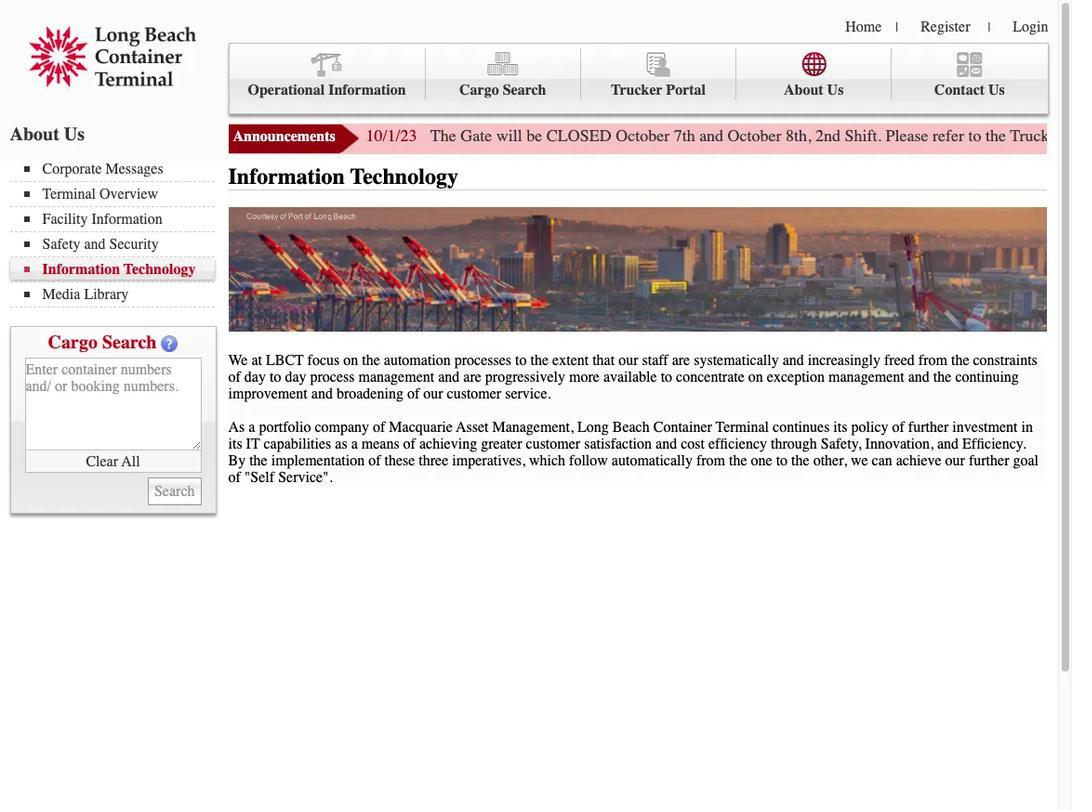 Task type: locate. For each thing, give the bounding box(es) containing it.
1 horizontal spatial about us
[[784, 82, 844, 99]]

1 horizontal spatial cargo
[[459, 82, 499, 99]]

the left one
[[729, 453, 747, 469]]

1 vertical spatial search
[[102, 332, 157, 353]]

0 horizontal spatial further
[[908, 419, 949, 436]]

media library link
[[24, 286, 214, 303]]

0 horizontal spatial customer
[[447, 386, 501, 402]]

about up corporate
[[10, 124, 59, 145]]

0 horizontal spatial our
[[423, 386, 443, 402]]

the left the truck
[[986, 126, 1006, 146]]

to right available
[[661, 369, 672, 386]]

1 vertical spatial further
[[969, 453, 1009, 469]]

1 horizontal spatial |
[[988, 20, 991, 35]]

1 vertical spatial menu bar
[[10, 159, 224, 308]]

None submit
[[148, 478, 201, 506]]

the
[[986, 126, 1006, 146], [362, 352, 380, 369], [531, 352, 549, 369], [951, 352, 970, 369], [934, 369, 952, 386], [249, 453, 268, 469], [729, 453, 747, 469], [792, 453, 810, 469]]

in
[[1022, 419, 1033, 436]]

trucker portal link
[[581, 48, 737, 101]]

1 vertical spatial customer
[[526, 436, 580, 453]]

1 vertical spatial cargo search
[[48, 332, 157, 353]]

information
[[328, 82, 406, 99], [228, 164, 345, 190], [91, 211, 163, 228], [42, 261, 120, 278]]

cargo search up will
[[459, 82, 546, 99]]

progressively
[[485, 369, 565, 386]]

from right freed
[[919, 352, 948, 369]]

are
[[672, 352, 690, 369], [463, 369, 482, 386]]

information technology
[[228, 164, 458, 190]]

1 vertical spatial about us
[[10, 124, 85, 145]]

cargo search link
[[426, 48, 581, 101]]

information up 10/1/23
[[328, 82, 406, 99]]

more
[[569, 369, 600, 386]]

please
[[886, 126, 929, 146]]

increasingly
[[808, 352, 881, 369]]

innovation,
[[865, 436, 934, 453]]

policy
[[851, 419, 889, 436]]

and left efficiency​.
[[937, 436, 959, 453]]

0 vertical spatial customer
[[447, 386, 501, 402]]

1 horizontal spatial from
[[919, 352, 948, 369]]

1 | from the left
[[896, 20, 898, 35]]

1 vertical spatial terminal
[[716, 419, 769, 436]]

1 horizontal spatial cargo search
[[459, 82, 546, 99]]

us for contact us "link"
[[989, 82, 1005, 99]]

0 horizontal spatial from
[[696, 453, 725, 469]]

to inside as a portfolio company of macquarie asset management, long beach container terminal continues its policy of further investment in its it capabilities as a means of achieving greater customer satisfaction and cost efficiency through safety, innovation, and efficiency​. by the implementation of these three imperatives, which follow automatically from the one to the other, we can achieve our further goal of "self service".​​
[[776, 453, 788, 469]]

terminal inside corporate messages terminal overview facility information safety and security information technology media library
[[42, 186, 96, 203]]

cargo search
[[459, 82, 546, 99], [48, 332, 157, 353]]

of down broadening
[[373, 419, 385, 436]]

1 horizontal spatial on
[[748, 369, 763, 386]]

0 horizontal spatial cargo
[[48, 332, 98, 353]]

0 vertical spatial menu bar
[[228, 43, 1049, 114]]

1 horizontal spatial us
[[827, 82, 844, 99]]

us right contact
[[989, 82, 1005, 99]]

customer inside as a portfolio company of macquarie asset management, long beach container terminal continues its policy of further investment in its it capabilities as a means of achieving greater customer satisfaction and cost efficiency through safety, innovation, and efficiency​. by the implementation of these three imperatives, which follow automatically from the one to the other, we can achieve our further goal of "self service".​​
[[526, 436, 580, 453]]

and left increasingly
[[783, 352, 804, 369]]

concentrate
[[676, 369, 745, 386]]

0 horizontal spatial |
[[896, 20, 898, 35]]

menu bar containing corporate messages
[[10, 159, 224, 308]]

and down focus
[[311, 386, 333, 402]]

to right one
[[776, 453, 788, 469]]

implementation
[[271, 453, 365, 469]]

1 vertical spatial our
[[423, 386, 443, 402]]

october left '7th'
[[616, 126, 670, 146]]

1 horizontal spatial customer
[[526, 436, 580, 453]]

8th,
[[786, 126, 812, 146]]

greater
[[481, 436, 522, 453]]

from down container
[[696, 453, 725, 469]]

us inside contact us "link"
[[989, 82, 1005, 99]]

technology down 10/1/23
[[350, 164, 458, 190]]

further up the achieve
[[908, 419, 949, 436]]

corporate
[[42, 161, 102, 178]]

day left lbct at the left of the page
[[244, 369, 266, 386]]

2 vertical spatial our
[[945, 453, 965, 469]]

customer up asset
[[447, 386, 501, 402]]

our
[[619, 352, 638, 369], [423, 386, 443, 402], [945, 453, 965, 469]]

1 october from the left
[[616, 126, 670, 146]]

its left policy
[[834, 419, 848, 436]]

asset
[[456, 419, 489, 436]]

customer inside we at lbct focus on the automation processes to the extent that our staff are systematically and increasingly freed from the constraints of day to day process management and are progressively more available to concentrate on exception management and the continuing improvement and broadening of our customer service.
[[447, 386, 501, 402]]

management up "macquarie"
[[358, 369, 434, 386]]

service.
[[505, 386, 551, 402]]

are up asset
[[463, 369, 482, 386]]

cargo
[[459, 82, 499, 99], [48, 332, 98, 353]]

about inside the about us link
[[784, 82, 824, 99]]

and
[[699, 126, 724, 146], [84, 236, 106, 253], [783, 352, 804, 369], [438, 369, 460, 386], [908, 369, 930, 386], [311, 386, 333, 402], [656, 436, 677, 453], [937, 436, 959, 453]]

1 horizontal spatial a
[[351, 436, 358, 453]]

cargo search down library
[[48, 332, 157, 353]]

0 horizontal spatial terminal
[[42, 186, 96, 203]]

0 horizontal spatial its
[[228, 436, 242, 453]]

1 horizontal spatial day
[[285, 369, 306, 386]]

trucker portal
[[611, 82, 706, 99]]

information down announcements
[[228, 164, 345, 190]]

the
[[430, 126, 456, 146]]

information down safety
[[42, 261, 120, 278]]

1 vertical spatial technology
[[124, 261, 196, 278]]

register
[[921, 19, 970, 35]]

achieving
[[419, 436, 477, 453]]

extent
[[552, 352, 589, 369]]

processes
[[455, 352, 512, 369]]

7th
[[674, 126, 695, 146]]

cargo down media
[[48, 332, 98, 353]]

day left focus
[[285, 369, 306, 386]]

and right safety
[[84, 236, 106, 253]]

terminal down corporate
[[42, 186, 96, 203]]

0 horizontal spatial search
[[102, 332, 157, 353]]

efficiency
[[709, 436, 767, 453]]

october
[[616, 126, 670, 146], [728, 126, 782, 146]]

0 vertical spatial about
[[784, 82, 824, 99]]

the right by
[[249, 453, 268, 469]]

to up the service.
[[515, 352, 527, 369]]

contact us link
[[892, 48, 1048, 101]]

us
[[827, 82, 844, 99], [989, 82, 1005, 99], [64, 124, 85, 145]]

customer right greater
[[526, 436, 580, 453]]

operational
[[248, 82, 325, 99]]

1 vertical spatial about
[[10, 124, 59, 145]]

| right home link
[[896, 20, 898, 35]]

1 vertical spatial cargo
[[48, 332, 98, 353]]

exception
[[767, 369, 825, 386]]

one
[[751, 453, 772, 469]]

0 vertical spatial from
[[919, 352, 948, 369]]

1 horizontal spatial its
[[834, 419, 848, 436]]

1 horizontal spatial menu bar
[[228, 43, 1049, 114]]

search down media library link
[[102, 332, 157, 353]]

us inside the about us link
[[827, 82, 844, 99]]

us up corporate
[[64, 124, 85, 145]]

constraints
[[973, 352, 1038, 369]]

all
[[121, 453, 140, 470]]

0 vertical spatial cargo
[[459, 82, 499, 99]]

2 | from the left
[[988, 20, 991, 35]]

about
[[784, 82, 824, 99], [10, 124, 59, 145]]

1 horizontal spatial about
[[784, 82, 824, 99]]

to right refer
[[969, 126, 982, 146]]

on right focus
[[343, 352, 358, 369]]

at
[[251, 352, 262, 369]]

1 horizontal spatial search
[[503, 82, 546, 99]]

our up "macquarie"
[[423, 386, 443, 402]]

about up 8th,
[[784, 82, 824, 99]]

technology inside corporate messages terminal overview facility information safety and security information technology media library
[[124, 261, 196, 278]]

1 horizontal spatial management
[[829, 369, 905, 386]]

operational information link
[[229, 48, 426, 101]]

are right staff
[[672, 352, 690, 369]]

0 vertical spatial technology
[[350, 164, 458, 190]]

further down investment at the right bottom of the page
[[969, 453, 1009, 469]]

0 horizontal spatial are
[[463, 369, 482, 386]]

0 vertical spatial terminal
[[42, 186, 96, 203]]

technology down security
[[124, 261, 196, 278]]

| left login
[[988, 20, 991, 35]]

facility
[[42, 211, 88, 228]]

our right the achieve
[[945, 453, 965, 469]]

0 horizontal spatial october
[[616, 126, 670, 146]]

0 horizontal spatial a
[[249, 419, 255, 436]]

1 vertical spatial from
[[696, 453, 725, 469]]

on
[[343, 352, 358, 369], [748, 369, 763, 386]]

1 horizontal spatial further
[[969, 453, 1009, 469]]

0 horizontal spatial menu bar
[[10, 159, 224, 308]]

2 october from the left
[[728, 126, 782, 146]]

2 horizontal spatial us
[[989, 82, 1005, 99]]

0 horizontal spatial about us
[[10, 124, 85, 145]]

ga
[[1054, 126, 1072, 146]]

broadening
[[337, 386, 404, 402]]

capabilities
[[264, 436, 331, 453]]

cargo up gate
[[459, 82, 499, 99]]

management up policy
[[829, 369, 905, 386]]

by
[[228, 453, 246, 469]]

0 horizontal spatial day
[[244, 369, 266, 386]]

our right the "that"
[[619, 352, 638, 369]]

about us inside menu bar
[[784, 82, 844, 99]]

safety and security link
[[24, 236, 214, 253]]

the left the continuing
[[934, 369, 952, 386]]

these
[[385, 453, 415, 469]]

of right means
[[403, 436, 416, 453]]

login link
[[1013, 19, 1049, 35]]

terminal up one
[[716, 419, 769, 436]]

0 horizontal spatial management
[[358, 369, 434, 386]]

0 vertical spatial about us
[[784, 82, 844, 99]]

october left 8th,
[[728, 126, 782, 146]]

efficiency​.
[[963, 436, 1026, 453]]

safety
[[42, 236, 80, 253]]

about us up corporate
[[10, 124, 85, 145]]

on left exception
[[748, 369, 763, 386]]

service".​​
[[278, 469, 333, 486]]

1 horizontal spatial october
[[728, 126, 782, 146]]

us up 2nd
[[827, 82, 844, 99]]

a
[[249, 419, 255, 436], [351, 436, 358, 453]]

0 horizontal spatial technology
[[124, 261, 196, 278]]

2 horizontal spatial our
[[945, 453, 965, 469]]

technology
[[350, 164, 458, 190], [124, 261, 196, 278]]

day
[[244, 369, 266, 386], [285, 369, 306, 386]]

search up be
[[503, 82, 546, 99]]

0 vertical spatial cargo search
[[459, 82, 546, 99]]

its left it
[[228, 436, 242, 453]]

1 horizontal spatial our
[[619, 352, 638, 369]]

about us up 2nd
[[784, 82, 844, 99]]

further
[[908, 419, 949, 436], [969, 453, 1009, 469]]

menu bar
[[228, 43, 1049, 114], [10, 159, 224, 308]]

and left cost
[[656, 436, 677, 453]]

1 horizontal spatial terminal
[[716, 419, 769, 436]]

from
[[919, 352, 948, 369], [696, 453, 725, 469]]

clear
[[86, 453, 118, 470]]

login
[[1013, 19, 1049, 35]]



Task type: vqa. For each thing, say whether or not it's contained in the screenshot.
satisfaction
yes



Task type: describe. For each thing, give the bounding box(es) containing it.
shift.
[[845, 126, 882, 146]]

home
[[846, 19, 882, 35]]

goal
[[1013, 453, 1039, 469]]

management,
[[492, 419, 574, 436]]

of left these
[[368, 453, 381, 469]]

facility information link
[[24, 211, 214, 228]]

continuing
[[955, 369, 1019, 386]]

automatically
[[612, 453, 693, 469]]

0 horizontal spatial us
[[64, 124, 85, 145]]

0 vertical spatial our
[[619, 352, 638, 369]]

corporate messages terminal overview facility information safety and security information technology media library
[[42, 161, 196, 303]]

the left constraints
[[951, 352, 970, 369]]

operational information
[[248, 82, 406, 99]]

0 horizontal spatial about
[[10, 124, 59, 145]]

1 management from the left
[[358, 369, 434, 386]]

us for the about us link
[[827, 82, 844, 99]]

security
[[109, 236, 159, 253]]

trucker
[[611, 82, 663, 99]]

10/1/23
[[366, 126, 417, 146]]

lbct
[[266, 352, 304, 369]]

portal
[[666, 82, 706, 99]]

the left extent
[[531, 352, 549, 369]]

as
[[228, 419, 245, 436]]

be
[[527, 126, 542, 146]]

terminal inside as a portfolio company of macquarie asset management, long beach container terminal continues its policy of further investment in its it capabilities as a means of achieving greater customer satisfaction and cost efficiency through safety, innovation, and efficiency​. by the implementation of these three imperatives, which follow automatically from the one to the other, we can achieve our further goal of "self service".​​
[[716, 419, 769, 436]]

overview
[[100, 186, 158, 203]]

container
[[653, 419, 712, 436]]

0 vertical spatial search
[[503, 82, 546, 99]]

achieve
[[896, 453, 942, 469]]

improvement
[[228, 386, 308, 402]]

as a portfolio company of macquarie asset management, long beach container terminal continues its policy of further investment in its it capabilities as a means of achieving greater customer satisfaction and cost efficiency through safety, innovation, and efficiency​. by the implementation of these three imperatives, which follow automatically from the one to the other, we can achieve our further goal of "self service".​​
[[228, 419, 1039, 486]]

macquarie
[[389, 419, 453, 436]]

as
[[335, 436, 347, 453]]

through
[[771, 436, 817, 453]]

freed
[[884, 352, 915, 369]]

focus
[[307, 352, 340, 369]]

and inside corporate messages terminal overview facility information safety and security information technology media library
[[84, 236, 106, 253]]

1 horizontal spatial technology
[[350, 164, 458, 190]]

from inside as a portfolio company of macquarie asset management, long beach container terminal continues its policy of further investment in its it capabilities as a means of achieving greater customer satisfaction and cost efficiency through safety, innovation, and efficiency​. by the implementation of these three imperatives, which follow automatically from the one to the other, we can achieve our further goal of "self service".​​
[[696, 453, 725, 469]]

contact us
[[934, 82, 1005, 99]]

10/1/23 the gate will be closed october 7th and october 8th, 2nd shift. please refer to the truck ga
[[366, 126, 1072, 146]]

the left the other,
[[792, 453, 810, 469]]

follow
[[569, 453, 608, 469]]

and right '7th'
[[699, 126, 724, 146]]

information down overview on the top of page
[[91, 211, 163, 228]]

0 horizontal spatial cargo search
[[48, 332, 157, 353]]

investment
[[953, 419, 1018, 436]]

of left at
[[228, 369, 241, 386]]

announcements
[[233, 128, 335, 145]]

safety,
[[821, 436, 862, 453]]

Enter container numbers and/ or booking numbers.  text field
[[25, 358, 201, 451]]

our inside as a portfolio company of macquarie asset management, long beach container terminal continues its policy of further investment in its it capabilities as a means of achieving greater customer satisfaction and cost efficiency through safety, innovation, and efficiency​. by the implementation of these three imperatives, which follow automatically from the one to the other, we can achieve our further goal of "self service".​​
[[945, 453, 965, 469]]

home link
[[846, 19, 882, 35]]

continues
[[773, 419, 830, 436]]

2 day from the left
[[285, 369, 306, 386]]

three
[[419, 453, 449, 469]]

we
[[228, 352, 248, 369]]

we
[[851, 453, 868, 469]]

the up broadening
[[362, 352, 380, 369]]

other,
[[813, 453, 847, 469]]

0 horizontal spatial on
[[343, 352, 358, 369]]

register link
[[921, 19, 970, 35]]

0 vertical spatial further
[[908, 419, 949, 436]]

can
[[872, 453, 893, 469]]

and left the continuing
[[908, 369, 930, 386]]

contact
[[934, 82, 985, 99]]

menu bar containing operational information
[[228, 43, 1049, 114]]

we at lbct focus on the automation processes to the extent that our staff are systematically and increasingly freed from the constraints of day to day process management and are progressively more available to concentrate on exception management and the continuing improvement and broadening of our customer service.
[[228, 352, 1038, 402]]

gate
[[460, 126, 492, 146]]

and up asset
[[438, 369, 460, 386]]

portfolio
[[259, 419, 311, 436]]

media
[[42, 286, 80, 303]]

automation
[[384, 352, 451, 369]]

satisfaction
[[584, 436, 652, 453]]

beach
[[613, 419, 650, 436]]

of down automation
[[407, 386, 420, 402]]

from inside we at lbct focus on the automation processes to the extent that our staff are systematically and increasingly freed from the constraints of day to day process management and are progressively more available to concentrate on exception management and the continuing improvement and broadening of our customer service.
[[919, 352, 948, 369]]

imperatives,
[[452, 453, 525, 469]]

of right policy
[[892, 419, 905, 436]]

"self
[[244, 469, 274, 486]]

information technology link
[[24, 261, 214, 278]]

2 management from the left
[[829, 369, 905, 386]]

clear all
[[86, 453, 140, 470]]

library
[[84, 286, 129, 303]]

of left "self
[[228, 469, 241, 486]]

1 day from the left
[[244, 369, 266, 386]]

2nd
[[816, 126, 841, 146]]

to right at
[[270, 369, 281, 386]]

company
[[315, 419, 369, 436]]

about us link
[[737, 48, 892, 101]]

1 horizontal spatial are
[[672, 352, 690, 369]]

staff
[[642, 352, 668, 369]]

refer
[[933, 126, 964, 146]]

truck
[[1010, 126, 1050, 146]]

terminal overview link
[[24, 186, 214, 203]]

will
[[496, 126, 522, 146]]

it
[[246, 436, 260, 453]]

cost
[[681, 436, 705, 453]]

long
[[577, 419, 609, 436]]

clear all button
[[25, 451, 201, 473]]

process
[[310, 369, 355, 386]]

cargo search inside cargo search link
[[459, 82, 546, 99]]

means
[[361, 436, 400, 453]]



